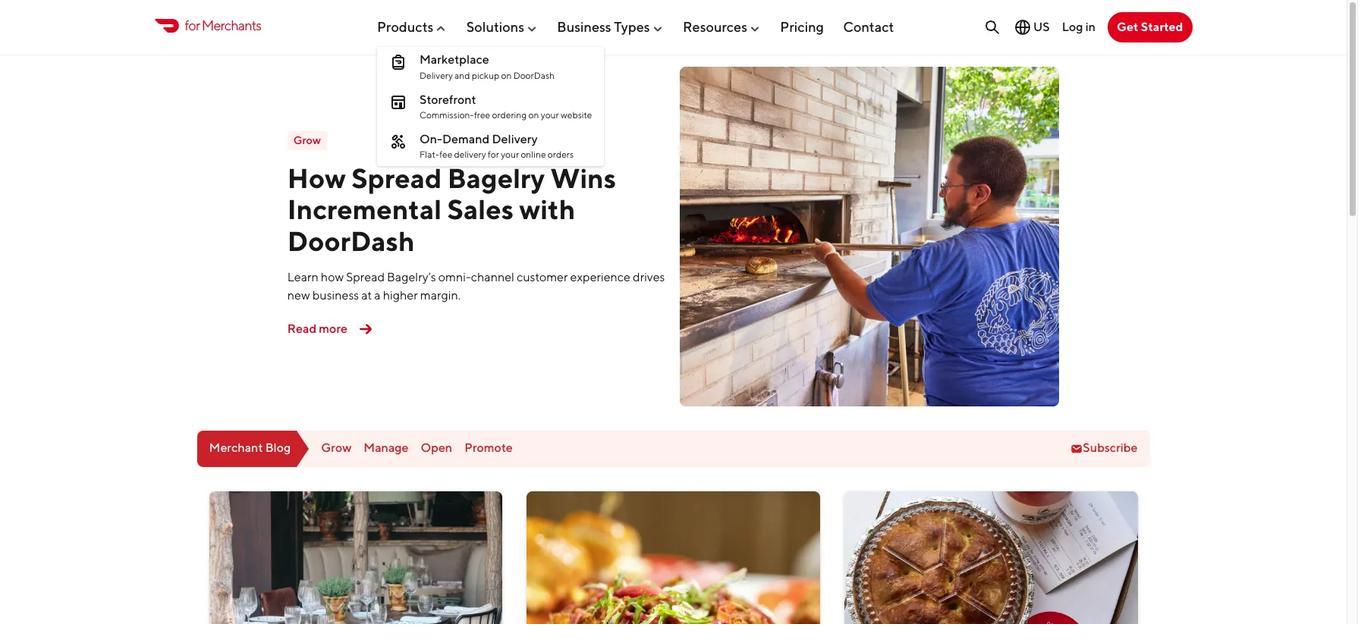 Task type: describe. For each thing, give the bounding box(es) containing it.
log in
[[1062, 20, 1096, 34]]

merchant blog
[[209, 441, 291, 456]]

how spread bagelry wins incremental sales with doordash link
[[288, 162, 616, 257]]

omni-
[[439, 270, 471, 285]]

on-demand delivery flat-fee delivery for your online orders
[[420, 132, 574, 160]]

how
[[288, 162, 346, 194]]

resources link
[[683, 13, 761, 41]]

contact link
[[843, 13, 894, 41]]

online
[[521, 149, 546, 160]]

globe line image
[[1014, 18, 1032, 36]]

customer
[[517, 270, 568, 285]]

your inside storefront commission-free ordering on your website
[[541, 109, 559, 121]]

fee
[[440, 149, 453, 160]]

for merchants
[[185, 18, 261, 34]]

promote link
[[465, 441, 513, 456]]

open link
[[421, 441, 452, 456]]

for inside on-demand delivery flat-fee delivery for your online orders
[[488, 149, 499, 160]]

demand
[[442, 132, 490, 146]]

drives
[[633, 270, 665, 285]]

0 horizontal spatial for
[[185, 18, 200, 34]]

learn
[[288, 270, 319, 285]]

open
[[421, 441, 452, 456]]

incremental
[[288, 193, 442, 226]]

bagelry's
[[387, 270, 436, 285]]

resources 1208x1080 preparing for winter v01.01 image
[[209, 491, 503, 625]]

experience
[[570, 270, 631, 285]]

doordash inside how spread bagelry wins incremental sales with doordash
[[288, 224, 415, 257]]

promote
[[465, 441, 513, 456]]

new
[[288, 289, 310, 303]]

on for marketplace
[[501, 70, 512, 81]]

storefront commission-free ordering on your website
[[420, 92, 592, 121]]

free
[[474, 109, 490, 121]]

website
[[561, 109, 592, 121]]

read more
[[288, 322, 348, 336]]

doordash inside marketplace delivery and pickup on doordash
[[514, 70, 555, 81]]

business types link
[[557, 13, 664, 41]]

storefront
[[420, 92, 476, 107]]

for merchants link
[[154, 15, 261, 36]]

pickup
[[472, 70, 500, 81]]

ordering
[[492, 109, 527, 121]]

subscribe
[[1083, 441, 1138, 456]]

spread inside the learn how spread bagelry's omni-channel customer experience drives new business at a higher margin.
[[346, 270, 385, 285]]

business
[[557, 19, 611, 35]]

delivery inside on-demand delivery flat-fee delivery for your online orders
[[492, 132, 538, 146]]

margin.
[[420, 289, 461, 303]]

a pie with a bottle of wine ready to be delivered by doordash image
[[845, 491, 1138, 625]]

mx roch le coq - chicken - montreal, canada image
[[527, 491, 820, 625]]

in
[[1086, 20, 1096, 34]]

flat-
[[420, 149, 440, 160]]

manage link
[[364, 441, 409, 456]]

higher
[[383, 289, 418, 303]]

learn how spread bagelry's omni-channel customer experience drives new business at a higher margin.
[[288, 270, 665, 303]]

with
[[519, 193, 576, 226]]

contact
[[843, 19, 894, 35]]

wins
[[551, 162, 616, 194]]

sales
[[447, 193, 514, 226]]

pricing link
[[780, 13, 824, 41]]

how
[[321, 270, 344, 285]]

types
[[614, 19, 650, 35]]

started
[[1141, 20, 1184, 34]]

business
[[312, 289, 359, 303]]

solutions link
[[467, 13, 538, 41]]

get
[[1117, 20, 1139, 34]]

and
[[455, 70, 470, 81]]



Task type: vqa. For each thing, say whether or not it's contained in the screenshot.
topmost Grow
yes



Task type: locate. For each thing, give the bounding box(es) containing it.
1 horizontal spatial delivery
[[492, 132, 538, 146]]

your inside on-demand delivery flat-fee delivery for your online orders
[[501, 149, 519, 160]]

vehicle bike line image
[[389, 133, 408, 151]]

for right "delivery"
[[488, 149, 499, 160]]

a
[[374, 289, 381, 303]]

arrow right image
[[354, 317, 378, 342]]

delivery inside marketplace delivery and pickup on doordash
[[420, 70, 453, 81]]

read
[[288, 322, 317, 336]]

channel
[[471, 270, 515, 285]]

0 horizontal spatial your
[[501, 149, 519, 160]]

get started
[[1117, 20, 1184, 34]]

0 vertical spatial on
[[501, 70, 512, 81]]

products link
[[377, 13, 447, 41]]

0 horizontal spatial doordash
[[288, 224, 415, 257]]

delivery
[[454, 149, 486, 160]]

your left online at the left of page
[[501, 149, 519, 160]]

spread down the vehicle bike line image
[[352, 162, 442, 194]]

1 vertical spatial doordash
[[288, 224, 415, 257]]

spread bagelry hero image image
[[680, 67, 1060, 406]]

more
[[319, 322, 348, 336]]

log
[[1062, 20, 1083, 34]]

doordash up how
[[288, 224, 415, 257]]

1 vertical spatial grow
[[321, 441, 352, 456]]

grow for how spread bagelry wins incremental sales with doordash
[[294, 134, 321, 147]]

for left merchants
[[185, 18, 200, 34]]

1 horizontal spatial your
[[541, 109, 559, 121]]

merchant line image
[[389, 93, 408, 111]]

your left website
[[541, 109, 559, 121]]

1 vertical spatial grow link
[[321, 441, 352, 456]]

log in link
[[1062, 20, 1096, 34]]

0 horizontal spatial on
[[501, 70, 512, 81]]

solutions
[[467, 19, 524, 35]]

on inside storefront commission-free ordering on your website
[[529, 109, 539, 121]]

on
[[501, 70, 512, 81], [529, 109, 539, 121]]

on for storefront
[[529, 109, 539, 121]]

marketplace delivery and pickup on doordash
[[420, 53, 555, 81]]

grow for manage
[[321, 441, 352, 456]]

spread up at
[[346, 270, 385, 285]]

orders
[[548, 149, 574, 160]]

0 vertical spatial grow link
[[288, 132, 327, 150]]

0 vertical spatial doordash
[[514, 70, 555, 81]]

resources
[[683, 19, 748, 35]]

email icon image
[[1071, 443, 1083, 455]]

delivery
[[420, 70, 453, 81], [492, 132, 538, 146]]

grow link for manage
[[321, 441, 352, 456]]

1 horizontal spatial grow
[[321, 441, 352, 456]]

grow link left manage link
[[321, 441, 352, 456]]

bagelry
[[448, 162, 545, 194]]

get started button
[[1108, 12, 1193, 43]]

grow left manage
[[321, 441, 352, 456]]

0 horizontal spatial delivery
[[420, 70, 453, 81]]

doordash up storefront commission-free ordering on your website
[[514, 70, 555, 81]]

spread inside how spread bagelry wins incremental sales with doordash
[[352, 162, 442, 194]]

1 vertical spatial spread
[[346, 270, 385, 285]]

1 horizontal spatial on
[[529, 109, 539, 121]]

0 horizontal spatial grow
[[294, 134, 321, 147]]

how spread bagelry wins incremental sales with doordash
[[288, 162, 616, 257]]

0 vertical spatial grow
[[294, 134, 321, 147]]

business types
[[557, 19, 650, 35]]

doordash
[[514, 70, 555, 81], [288, 224, 415, 257]]

0 vertical spatial for
[[185, 18, 200, 34]]

commission-
[[420, 109, 474, 121]]

products
[[377, 19, 434, 35]]

1 vertical spatial delivery
[[492, 132, 538, 146]]

marketplace
[[420, 53, 489, 67]]

grow link for how spread bagelry wins incremental sales with doordash
[[288, 132, 327, 150]]

on right ordering
[[529, 109, 539, 121]]

merchant blog link
[[197, 431, 309, 467]]

grow
[[294, 134, 321, 147], [321, 441, 352, 456]]

delivery down marketplace
[[420, 70, 453, 81]]

for
[[185, 18, 200, 34], [488, 149, 499, 160]]

blog
[[265, 441, 291, 456]]

1 vertical spatial for
[[488, 149, 499, 160]]

manage
[[364, 441, 409, 456]]

grow up how
[[294, 134, 321, 147]]

at
[[361, 289, 372, 303]]

merchants
[[202, 18, 261, 34]]

1 horizontal spatial for
[[488, 149, 499, 160]]

1 horizontal spatial doordash
[[514, 70, 555, 81]]

0 vertical spatial spread
[[352, 162, 442, 194]]

grow link
[[288, 132, 327, 150], [321, 441, 352, 456]]

on right pickup on the top of page
[[501, 70, 512, 81]]

on inside marketplace delivery and pickup on doordash
[[501, 70, 512, 81]]

1 vertical spatial on
[[529, 109, 539, 121]]

your
[[541, 109, 559, 121], [501, 149, 519, 160]]

spread
[[352, 162, 442, 194], [346, 270, 385, 285]]

grow link up how
[[288, 132, 327, 150]]

merchant
[[209, 441, 263, 456]]

0 vertical spatial your
[[541, 109, 559, 121]]

on-
[[420, 132, 442, 146]]

delivery up online at the left of page
[[492, 132, 538, 146]]

0 vertical spatial delivery
[[420, 70, 453, 81]]

us
[[1034, 20, 1050, 34]]

1 vertical spatial your
[[501, 149, 519, 160]]

order hotbag line image
[[389, 53, 408, 72]]

pricing
[[780, 19, 824, 35]]



